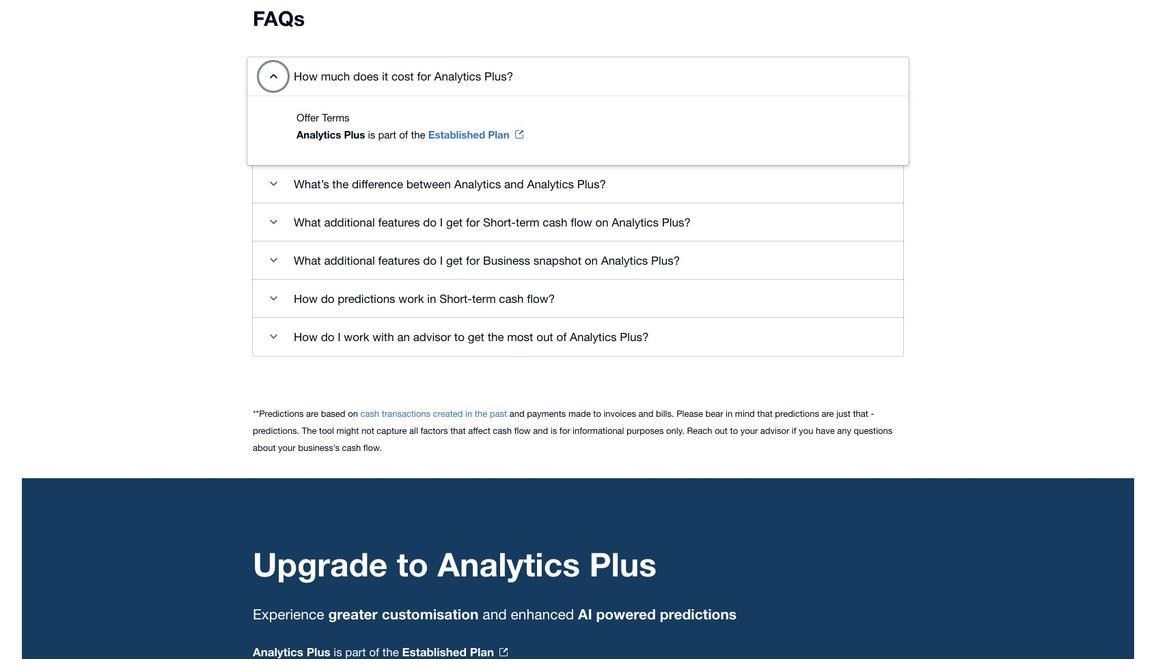 Task type: locate. For each thing, give the bounding box(es) containing it.
0 horizontal spatial out
[[536, 330, 553, 344]]

features for business
[[378, 254, 420, 268]]

work left with
[[344, 330, 369, 344]]

for inside what additional features do i get for short-term cash flow on analytics plus? 'dropdown button'
[[466, 216, 480, 229]]

experience
[[253, 606, 324, 623]]

how inside dropdown button
[[294, 292, 318, 306]]

6 toggle image from the top
[[260, 324, 287, 351]]

transactions
[[382, 409, 430, 419]]

get inside 'dropdown button'
[[446, 216, 463, 229]]

plus down experience
[[307, 645, 330, 660]]

1 vertical spatial of
[[556, 330, 567, 344]]

features for short-
[[378, 216, 420, 229]]

i
[[440, 216, 443, 229], [440, 254, 443, 268], [338, 330, 341, 344]]

1 vertical spatial on
[[585, 254, 598, 268]]

1 what from the top
[[294, 216, 321, 229]]

how much does it cost for analytics plus? button
[[247, 57, 909, 95]]

0 horizontal spatial flow
[[514, 426, 531, 436]]

1 horizontal spatial that
[[757, 409, 773, 419]]

get inside dropdown button
[[446, 254, 463, 268]]

flow
[[571, 216, 592, 229], [514, 426, 531, 436]]

features down difference
[[378, 216, 420, 229]]

toggle image inside "what's the difference between analytics and analytics plus?" dropdown button
[[260, 171, 287, 198]]

term
[[516, 216, 539, 229], [472, 292, 496, 306]]

1 horizontal spatial of
[[399, 129, 408, 140]]

**predictions are based on cash transactions created in the past
[[253, 409, 507, 419]]

1 vertical spatial how
[[294, 292, 318, 306]]

and up purposes
[[638, 409, 653, 419]]

most
[[507, 330, 533, 344]]

what
[[294, 216, 321, 229], [294, 254, 321, 268]]

cash inside the how do predictions work in short-term cash flow? dropdown button
[[499, 292, 524, 306]]

how do predictions work in short-term cash flow?
[[294, 292, 555, 306]]

plus up the powered
[[589, 545, 657, 584]]

0 horizontal spatial is
[[334, 646, 342, 660]]

to
[[454, 330, 465, 344], [593, 409, 601, 419], [730, 426, 738, 436], [397, 545, 428, 584]]

what for what additional features do i get for business snapshot on analytics plus?
[[294, 254, 321, 268]]

3 how from the top
[[294, 330, 318, 344]]

features
[[378, 216, 420, 229], [378, 254, 420, 268]]

for inside the and payments made to invoices and bills. please bear in mind that predictions are just that - predictions. the tool might not capture all factors that affect cash flow and is for informational purposes only. reach out to your advisor if you have any questions about your business's cash flow.
[[559, 426, 570, 436]]

established plan link up the what's the difference between analytics and analytics plus?
[[428, 128, 523, 140]]

is down payments in the left of the page
[[551, 426, 557, 436]]

affect
[[468, 426, 490, 436]]

how inside dropdown button
[[294, 69, 318, 83]]

cash up 'not'
[[360, 409, 379, 419]]

2 horizontal spatial is
[[551, 426, 557, 436]]

the up between
[[411, 129, 425, 140]]

terms
[[322, 112, 350, 123]]

plus inside offer terms analytics plus is part of the established plan
[[344, 128, 365, 140]]

established plan link down the customisation
[[402, 645, 508, 660]]

1 vertical spatial part
[[345, 646, 366, 660]]

greater
[[328, 606, 378, 624]]

how
[[294, 69, 318, 83], [294, 292, 318, 306], [294, 330, 318, 344]]

what's
[[294, 177, 329, 191]]

plus down terms
[[344, 128, 365, 140]]

and left enhanced
[[483, 606, 507, 623]]

0 horizontal spatial plus
[[307, 645, 330, 660]]

1 vertical spatial i
[[440, 254, 443, 268]]

of right most
[[556, 330, 567, 344]]

of up between
[[399, 129, 408, 140]]

all
[[409, 426, 418, 436]]

additional inside dropdown button
[[324, 254, 375, 268]]

term inside 'dropdown button'
[[516, 216, 539, 229]]

the right what's
[[332, 177, 349, 191]]

features inside "what additional features do i get for business snapshot on analytics plus?" dropdown button
[[378, 254, 420, 268]]

5 toggle image from the top
[[260, 285, 287, 313]]

get left most
[[468, 330, 484, 344]]

2 are from the left
[[822, 409, 834, 419]]

made
[[568, 409, 591, 419]]

2 horizontal spatial predictions
[[775, 409, 819, 419]]

flow down "what's the difference between analytics and analytics plus?" dropdown button
[[571, 216, 592, 229]]

your down mind
[[740, 426, 758, 436]]

on up might
[[348, 409, 358, 419]]

in up "how do i work with an advisor to get the most out of analytics plus?"
[[427, 292, 436, 306]]

out right most
[[536, 330, 553, 344]]

predictions
[[338, 292, 395, 306], [775, 409, 819, 419], [660, 606, 737, 624]]

for down made
[[559, 426, 570, 436]]

get
[[446, 216, 463, 229], [446, 254, 463, 268], [468, 330, 484, 344]]

is down greater
[[334, 646, 342, 660]]

0 horizontal spatial in
[[427, 292, 436, 306]]

1 additional from the top
[[324, 216, 375, 229]]

faqs
[[253, 6, 305, 31]]

and inside the 'experience greater customisation and enhanced ai powered predictions'
[[483, 606, 507, 623]]

analytics
[[434, 69, 481, 83], [297, 128, 341, 140], [454, 177, 501, 191], [527, 177, 574, 191], [612, 216, 659, 229], [601, 254, 648, 268], [570, 330, 617, 344], [437, 545, 580, 584], [253, 645, 303, 660]]

plus
[[344, 128, 365, 140], [589, 545, 657, 584], [307, 645, 330, 660]]

2 how from the top
[[294, 292, 318, 306]]

for inside how much does it cost for analytics plus? dropdown button
[[417, 69, 431, 83]]

out
[[536, 330, 553, 344], [715, 426, 728, 436]]

1 vertical spatial flow
[[514, 426, 531, 436]]

cash down might
[[342, 443, 361, 453]]

the left most
[[488, 330, 504, 344]]

1 vertical spatial term
[[472, 292, 496, 306]]

0 vertical spatial plus
[[344, 128, 365, 140]]

are up the
[[306, 409, 318, 419]]

is inside the and payments made to invoices and bills. please bear in mind that predictions are just that - predictions. the tool might not capture all factors that affect cash flow and is for informational purposes only. reach out to your advisor if you have any questions about your business's cash flow.
[[551, 426, 557, 436]]

toggle image inside the how do predictions work in short-term cash flow? dropdown button
[[260, 285, 287, 313]]

upgrade
[[253, 545, 388, 584]]

payments
[[527, 409, 566, 419]]

what inside "what additional features do i get for business snapshot on analytics plus?" dropdown button
[[294, 254, 321, 268]]

3 toggle image from the top
[[260, 209, 287, 236]]

0 vertical spatial of
[[399, 129, 408, 140]]

additional inside 'dropdown button'
[[324, 216, 375, 229]]

cash transactions created in the past link
[[360, 409, 507, 419]]

1 toggle image from the top
[[260, 63, 287, 90]]

2 toggle image from the top
[[260, 171, 287, 198]]

tool
[[319, 426, 334, 436]]

on down "what's the difference between analytics and analytics plus?" dropdown button
[[595, 216, 609, 229]]

-
[[871, 409, 874, 419]]

established down the customisation
[[402, 645, 467, 660]]

cash
[[543, 216, 567, 229], [499, 292, 524, 306], [360, 409, 379, 419], [493, 426, 512, 436], [342, 443, 361, 453]]

part
[[378, 129, 396, 140], [345, 646, 366, 660]]

do
[[423, 216, 437, 229], [423, 254, 437, 268], [321, 292, 334, 306], [321, 330, 334, 344]]

cash up snapshot
[[543, 216, 567, 229]]

how inside dropdown button
[[294, 330, 318, 344]]

1 vertical spatial plan
[[470, 645, 494, 660]]

1 vertical spatial advisor
[[760, 426, 789, 436]]

0 vertical spatial predictions
[[338, 292, 395, 306]]

features inside what additional features do i get for short-term cash flow on analytics plus? 'dropdown button'
[[378, 216, 420, 229]]

that right mind
[[757, 409, 773, 419]]

1 vertical spatial additional
[[324, 254, 375, 268]]

i down the what's the difference between analytics and analytics plus?
[[440, 216, 443, 229]]

0 horizontal spatial predictions
[[338, 292, 395, 306]]

1 features from the top
[[378, 216, 420, 229]]

advisor right an
[[413, 330, 451, 344]]

for up what additional features do i get for business snapshot on analytics plus?
[[466, 216, 480, 229]]

business's
[[298, 443, 340, 453]]

term down what additional features do i get for business snapshot on analytics plus?
[[472, 292, 496, 306]]

1 horizontal spatial part
[[378, 129, 396, 140]]

short- inside dropdown button
[[439, 292, 472, 306]]

to up the customisation
[[397, 545, 428, 584]]

that
[[757, 409, 773, 419], [853, 409, 868, 419], [450, 426, 466, 436]]

and payments made to invoices and bills. please bear in mind that predictions are just that - predictions. the tool might not capture all factors that affect cash flow and is for informational purposes only. reach out to your advisor if you have any questions about your business's cash flow.
[[253, 409, 892, 453]]

is
[[368, 129, 375, 140], [551, 426, 557, 436], [334, 646, 342, 660]]

0 horizontal spatial of
[[369, 646, 379, 660]]

offer terms analytics plus is part of the established plan
[[297, 112, 509, 140]]

ai
[[578, 606, 592, 624]]

1 vertical spatial out
[[715, 426, 728, 436]]

1 horizontal spatial is
[[368, 129, 375, 140]]

difference
[[352, 177, 403, 191]]

1 horizontal spatial predictions
[[660, 606, 737, 624]]

the inside "what's the difference between analytics and analytics plus?" dropdown button
[[332, 177, 349, 191]]

1 vertical spatial predictions
[[775, 409, 819, 419]]

plus? inside 'dropdown button'
[[662, 216, 691, 229]]

powered
[[596, 606, 656, 624]]

part up difference
[[378, 129, 396, 140]]

1 horizontal spatial flow
[[571, 216, 592, 229]]

bear
[[705, 409, 723, 419]]

toggle image
[[260, 63, 287, 90], [260, 171, 287, 198], [260, 209, 287, 236], [260, 247, 287, 274], [260, 285, 287, 313], [260, 324, 287, 351]]

0 horizontal spatial term
[[472, 292, 496, 306]]

0 horizontal spatial work
[[344, 330, 369, 344]]

2 features from the top
[[378, 254, 420, 268]]

0 vertical spatial how
[[294, 69, 318, 83]]

short-
[[483, 216, 516, 229], [439, 292, 472, 306]]

in
[[427, 292, 436, 306], [465, 409, 472, 419], [726, 409, 733, 419]]

do inside "what additional features do i get for business snapshot on analytics plus?" dropdown button
[[423, 254, 437, 268]]

the
[[411, 129, 425, 140], [332, 177, 349, 191], [488, 330, 504, 344], [475, 409, 487, 419], [382, 646, 399, 660]]

1 horizontal spatial advisor
[[760, 426, 789, 436]]

how for how do i work with an advisor to get the most out of analytics plus?
[[294, 330, 318, 344]]

the down the customisation
[[382, 646, 399, 660]]

0 horizontal spatial are
[[306, 409, 318, 419]]

i up how do predictions work in short-term cash flow?
[[440, 254, 443, 268]]

for left business on the top left of the page
[[466, 254, 480, 268]]

between
[[406, 177, 451, 191]]

cash left flow?
[[499, 292, 524, 306]]

0 vertical spatial on
[[595, 216, 609, 229]]

2 horizontal spatial plus
[[589, 545, 657, 584]]

are
[[306, 409, 318, 419], [822, 409, 834, 419]]

analytics inside offer terms analytics plus is part of the established plan
[[297, 128, 341, 140]]

0 vertical spatial your
[[740, 426, 758, 436]]

1 vertical spatial work
[[344, 330, 369, 344]]

for right cost
[[417, 69, 431, 83]]

how much does it cost for analytics plus?
[[294, 69, 513, 83]]

on inside "what additional features do i get for business snapshot on analytics plus?" dropdown button
[[585, 254, 598, 268]]

and inside dropdown button
[[504, 177, 524, 191]]

that left -
[[853, 409, 868, 419]]

1 horizontal spatial are
[[822, 409, 834, 419]]

to inside how do i work with an advisor to get the most out of analytics plus? dropdown button
[[454, 330, 465, 344]]

1 vertical spatial features
[[378, 254, 420, 268]]

your
[[740, 426, 758, 436], [278, 443, 296, 453]]

0 vertical spatial flow
[[571, 216, 592, 229]]

0 vertical spatial work
[[399, 292, 424, 306]]

predictions inside dropdown button
[[338, 292, 395, 306]]

of
[[399, 129, 408, 140], [556, 330, 567, 344], [369, 646, 379, 660]]

2 vertical spatial is
[[334, 646, 342, 660]]

and up the what additional features do i get for short-term cash flow on analytics plus?
[[504, 177, 524, 191]]

and down payments in the left of the page
[[533, 426, 548, 436]]

what additional features do i get for business snapshot on analytics plus? button
[[253, 242, 903, 280]]

2 vertical spatial plus
[[307, 645, 330, 660]]

what inside what additional features do i get for short-term cash flow on analytics plus? 'dropdown button'
[[294, 216, 321, 229]]

term up business on the top left of the page
[[516, 216, 539, 229]]

mind
[[735, 409, 755, 419]]

toggle image inside how much does it cost for analytics plus? dropdown button
[[260, 63, 287, 90]]

and
[[504, 177, 524, 191], [509, 409, 524, 419], [638, 409, 653, 419], [533, 426, 548, 436], [483, 606, 507, 623]]

0 horizontal spatial part
[[345, 646, 366, 660]]

not
[[361, 426, 374, 436]]

1 horizontal spatial short-
[[483, 216, 516, 229]]

2 horizontal spatial of
[[556, 330, 567, 344]]

0 vertical spatial short-
[[483, 216, 516, 229]]

flow inside the and payments made to invoices and bills. please bear in mind that predictions are just that - predictions. the tool might not capture all factors that affect cash flow and is for informational purposes only. reach out to your advisor if you have any questions about your business's cash flow.
[[514, 426, 531, 436]]

have
[[816, 426, 835, 436]]

cash down past on the left bottom of the page
[[493, 426, 512, 436]]

1 horizontal spatial out
[[715, 426, 728, 436]]

in up affect
[[465, 409, 472, 419]]

2 additional from the top
[[324, 254, 375, 268]]

of inside analytics plus is part of the established plan
[[369, 646, 379, 660]]

2 vertical spatial get
[[468, 330, 484, 344]]

0 vertical spatial advisor
[[413, 330, 451, 344]]

1 vertical spatial get
[[446, 254, 463, 268]]

i inside 'dropdown button'
[[440, 216, 443, 229]]

out down bear at the bottom
[[715, 426, 728, 436]]

2 vertical spatial predictions
[[660, 606, 737, 624]]

if
[[792, 426, 796, 436]]

0 vertical spatial is
[[368, 129, 375, 140]]

0 vertical spatial established
[[428, 128, 485, 140]]

about
[[253, 443, 276, 453]]

additional for what additional features do i get for short-term cash flow on analytics plus?
[[324, 216, 375, 229]]

is up difference
[[368, 129, 375, 140]]

work up an
[[399, 292, 424, 306]]

0 vertical spatial term
[[516, 216, 539, 229]]

for
[[417, 69, 431, 83], [466, 216, 480, 229], [466, 254, 480, 268], [559, 426, 570, 436]]

does
[[353, 69, 379, 83]]

0 vertical spatial get
[[446, 216, 463, 229]]

out inside dropdown button
[[536, 330, 553, 344]]

upgrade to analytics plus
[[253, 545, 657, 584]]

to up informational
[[593, 409, 601, 419]]

2 vertical spatial i
[[338, 330, 341, 344]]

2 vertical spatial how
[[294, 330, 318, 344]]

2 horizontal spatial in
[[726, 409, 733, 419]]

toggle image inside what additional features do i get for short-term cash flow on analytics plus? 'dropdown button'
[[260, 209, 287, 236]]

1 horizontal spatial work
[[399, 292, 424, 306]]

established up the what's the difference between analytics and analytics plus?
[[428, 128, 485, 140]]

0 vertical spatial part
[[378, 129, 396, 140]]

of inside offer terms analytics plus is part of the established plan
[[399, 129, 408, 140]]

advisor inside dropdown button
[[413, 330, 451, 344]]

the
[[302, 426, 317, 436]]

advisor left "if"
[[760, 426, 789, 436]]

1 horizontal spatial plus
[[344, 128, 365, 140]]

4 toggle image from the top
[[260, 247, 287, 274]]

0 horizontal spatial short-
[[439, 292, 472, 306]]

plan
[[488, 128, 509, 140], [470, 645, 494, 660]]

toggle image inside "what additional features do i get for business snapshot on analytics plus?" dropdown button
[[260, 247, 287, 274]]

established plan link
[[428, 128, 523, 140], [402, 645, 508, 660]]

2 vertical spatial of
[[369, 646, 379, 660]]

features up how do predictions work in short-term cash flow?
[[378, 254, 420, 268]]

how for how much does it cost for analytics plus?
[[294, 69, 318, 83]]

1 are from the left
[[306, 409, 318, 419]]

of down greater
[[369, 646, 379, 660]]

1 vertical spatial short-
[[439, 292, 472, 306]]

flow down payments in the left of the page
[[514, 426, 531, 436]]

get down the what's the difference between analytics and analytics plus?
[[446, 216, 463, 229]]

0 vertical spatial features
[[378, 216, 420, 229]]

2 what from the top
[[294, 254, 321, 268]]

get up how do predictions work in short-term cash flow?
[[446, 254, 463, 268]]

short- up "how do i work with an advisor to get the most out of analytics plus?"
[[439, 292, 472, 306]]

based
[[321, 409, 345, 419]]

work inside the how do predictions work in short-term cash flow? dropdown button
[[399, 292, 424, 306]]

are left just
[[822, 409, 834, 419]]

0 horizontal spatial your
[[278, 443, 296, 453]]

1 vertical spatial is
[[551, 426, 557, 436]]

0 vertical spatial what
[[294, 216, 321, 229]]

i left with
[[338, 330, 341, 344]]

0 vertical spatial i
[[440, 216, 443, 229]]

1 vertical spatial plus
[[589, 545, 657, 584]]

toggle image inside how do i work with an advisor to get the most out of analytics plus? dropdown button
[[260, 324, 287, 351]]

predictions.
[[253, 426, 299, 436]]

1 vertical spatial what
[[294, 254, 321, 268]]

predictions inside the and payments made to invoices and bills. please bear in mind that predictions are just that - predictions. the tool might not capture all factors that affect cash flow and is for informational purposes only. reach out to your advisor if you have any questions about your business's cash flow.
[[775, 409, 819, 419]]

part down greater
[[345, 646, 366, 660]]

that down created
[[450, 426, 466, 436]]

to down how do predictions work in short-term cash flow?
[[454, 330, 465, 344]]

1 how from the top
[[294, 69, 318, 83]]

1 horizontal spatial your
[[740, 426, 758, 436]]

advisor
[[413, 330, 451, 344], [760, 426, 789, 436]]

short- up business on the top left of the page
[[483, 216, 516, 229]]

just
[[836, 409, 851, 419]]

in right bear at the bottom
[[726, 409, 733, 419]]

0 horizontal spatial advisor
[[413, 330, 451, 344]]

i inside dropdown button
[[440, 254, 443, 268]]

0 vertical spatial additional
[[324, 216, 375, 229]]

work
[[399, 292, 424, 306], [344, 330, 369, 344]]

your down predictions.
[[278, 443, 296, 453]]

how do i work with an advisor to get the most out of analytics plus?
[[294, 330, 649, 344]]

0 vertical spatial out
[[536, 330, 553, 344]]

work inside how do i work with an advisor to get the most out of analytics plus? dropdown button
[[344, 330, 369, 344]]

0 vertical spatial plan
[[488, 128, 509, 140]]

1 horizontal spatial term
[[516, 216, 539, 229]]

additional
[[324, 216, 375, 229], [324, 254, 375, 268]]

on right snapshot
[[585, 254, 598, 268]]



Task type: vqa. For each thing, say whether or not it's contained in the screenshot.
How do I work with an advisor to get the most out of Analytics Plus? dropdown button
yes



Task type: describe. For each thing, give the bounding box(es) containing it.
toggle image for how much does it cost for analytics plus?
[[260, 63, 287, 90]]

i for short-
[[440, 216, 443, 229]]

experience greater customisation and enhanced ai powered predictions
[[253, 606, 737, 624]]

informational
[[573, 426, 624, 436]]

for inside "what additional features do i get for business snapshot on analytics plus?" dropdown button
[[466, 254, 480, 268]]

is inside analytics plus is part of the established plan
[[334, 646, 342, 660]]

created
[[433, 409, 463, 419]]

get for business
[[446, 254, 463, 268]]

flow?
[[527, 292, 555, 306]]

2 vertical spatial on
[[348, 409, 358, 419]]

capture
[[377, 426, 407, 436]]

of inside dropdown button
[[556, 330, 567, 344]]

questions
[[854, 426, 892, 436]]

business
[[483, 254, 530, 268]]

the inside analytics plus is part of the established plan
[[382, 646, 399, 660]]

1 vertical spatial your
[[278, 443, 296, 453]]

what additional features do i get for short-term cash flow on analytics plus?
[[294, 216, 691, 229]]

invoices
[[604, 409, 636, 419]]

analytics inside 'dropdown button'
[[612, 216, 659, 229]]

toggle image for what additional features do i get for short-term cash flow on analytics plus?
[[260, 209, 287, 236]]

to down mind
[[730, 426, 738, 436]]

past
[[490, 409, 507, 419]]

might
[[337, 426, 359, 436]]

toggle image for what additional features do i get for business snapshot on analytics plus?
[[260, 247, 287, 274]]

2 horizontal spatial that
[[853, 409, 868, 419]]

in inside dropdown button
[[427, 292, 436, 306]]

with
[[372, 330, 394, 344]]

what additional features do i get for business snapshot on analytics plus?
[[294, 254, 680, 268]]

do inside how do i work with an advisor to get the most out of analytics plus? dropdown button
[[321, 330, 334, 344]]

plus for offer terms analytics plus is part of the established plan
[[344, 128, 365, 140]]

part inside offer terms analytics plus is part of the established plan
[[378, 129, 396, 140]]

on inside what additional features do i get for short-term cash flow on analytics plus? 'dropdown button'
[[595, 216, 609, 229]]

i for business
[[440, 254, 443, 268]]

what's the difference between analytics and analytics plus? button
[[253, 165, 903, 203]]

how do i work with an advisor to get the most out of analytics plus? button
[[253, 318, 903, 356]]

in inside the and payments made to invoices and bills. please bear in mind that predictions are just that - predictions. the tool might not capture all factors that affect cash flow and is for informational purposes only. reach out to your advisor if you have any questions about your business's cash flow.
[[726, 409, 733, 419]]

reach
[[687, 426, 712, 436]]

cash inside what additional features do i get for short-term cash flow on analytics plus? 'dropdown button'
[[543, 216, 567, 229]]

get inside dropdown button
[[468, 330, 484, 344]]

you
[[799, 426, 813, 436]]

are inside the and payments made to invoices and bills. please bear in mind that predictions are just that - predictions. the tool might not capture all factors that affect cash flow and is for informational purposes only. reach out to your advisor if you have any questions about your business's cash flow.
[[822, 409, 834, 419]]

bills.
[[656, 409, 674, 419]]

much
[[321, 69, 350, 83]]

0 horizontal spatial that
[[450, 426, 466, 436]]

is inside offer terms analytics plus is part of the established plan
[[368, 129, 375, 140]]

the inside how do i work with an advisor to get the most out of analytics plus? dropdown button
[[488, 330, 504, 344]]

1 horizontal spatial in
[[465, 409, 472, 419]]

an
[[397, 330, 410, 344]]

and right past on the left bottom of the page
[[509, 409, 524, 419]]

the up affect
[[475, 409, 487, 419]]

do inside the how do predictions work in short-term cash flow? dropdown button
[[321, 292, 334, 306]]

short- inside 'dropdown button'
[[483, 216, 516, 229]]

do inside what additional features do i get for short-term cash flow on analytics plus? 'dropdown button'
[[423, 216, 437, 229]]

cost
[[391, 69, 414, 83]]

toggle image for how do i work with an advisor to get the most out of analytics plus?
[[260, 324, 287, 351]]

**predictions
[[253, 409, 304, 419]]

customisation
[[382, 606, 479, 624]]

1 vertical spatial established plan link
[[402, 645, 508, 660]]

snapshot
[[533, 254, 581, 268]]

additional for what additional features do i get for business snapshot on analytics plus?
[[324, 254, 375, 268]]

part inside analytics plus is part of the established plan
[[345, 646, 366, 660]]

flow inside 'dropdown button'
[[571, 216, 592, 229]]

what's the difference between analytics and analytics plus?
[[294, 177, 606, 191]]

what for what additional features do i get for short-term cash flow on analytics plus?
[[294, 216, 321, 229]]

term inside dropdown button
[[472, 292, 496, 306]]

out inside the and payments made to invoices and bills. please bear in mind that predictions are just that - predictions. the tool might not capture all factors that affect cash flow and is for informational purposes only. reach out to your advisor if you have any questions about your business's cash flow.
[[715, 426, 728, 436]]

please
[[676, 409, 703, 419]]

1 vertical spatial established
[[402, 645, 467, 660]]

0 vertical spatial established plan link
[[428, 128, 523, 140]]

flow.
[[363, 443, 382, 453]]

what additional features do i get for short-term cash flow on analytics plus? button
[[253, 203, 903, 242]]

i inside dropdown button
[[338, 330, 341, 344]]

plus for upgrade to analytics plus
[[589, 545, 657, 584]]

enhanced
[[511, 606, 574, 623]]

the inside offer terms analytics plus is part of the established plan
[[411, 129, 425, 140]]

established inside offer terms analytics plus is part of the established plan
[[428, 128, 485, 140]]

factors
[[420, 426, 448, 436]]

offer
[[297, 112, 319, 123]]

it
[[382, 69, 388, 83]]

advisor inside the and payments made to invoices and bills. please bear in mind that predictions are just that - predictions. the tool might not capture all factors that affect cash flow and is for informational purposes only. reach out to your advisor if you have any questions about your business's cash flow.
[[760, 426, 789, 436]]

how do predictions work in short-term cash flow? button
[[253, 280, 903, 318]]

work for predictions
[[399, 292, 424, 306]]

purposes
[[627, 426, 664, 436]]

plan inside offer terms analytics plus is part of the established plan
[[488, 128, 509, 140]]

get for short-
[[446, 216, 463, 229]]

toggle image for how do predictions work in short-term cash flow?
[[260, 285, 287, 313]]

only.
[[666, 426, 684, 436]]

analytics plus is part of the established plan
[[253, 645, 494, 660]]

toggle image for what's the difference between analytics and analytics plus?
[[260, 171, 287, 198]]

how for how do predictions work in short-term cash flow?
[[294, 292, 318, 306]]

any
[[837, 426, 851, 436]]

work for i
[[344, 330, 369, 344]]



